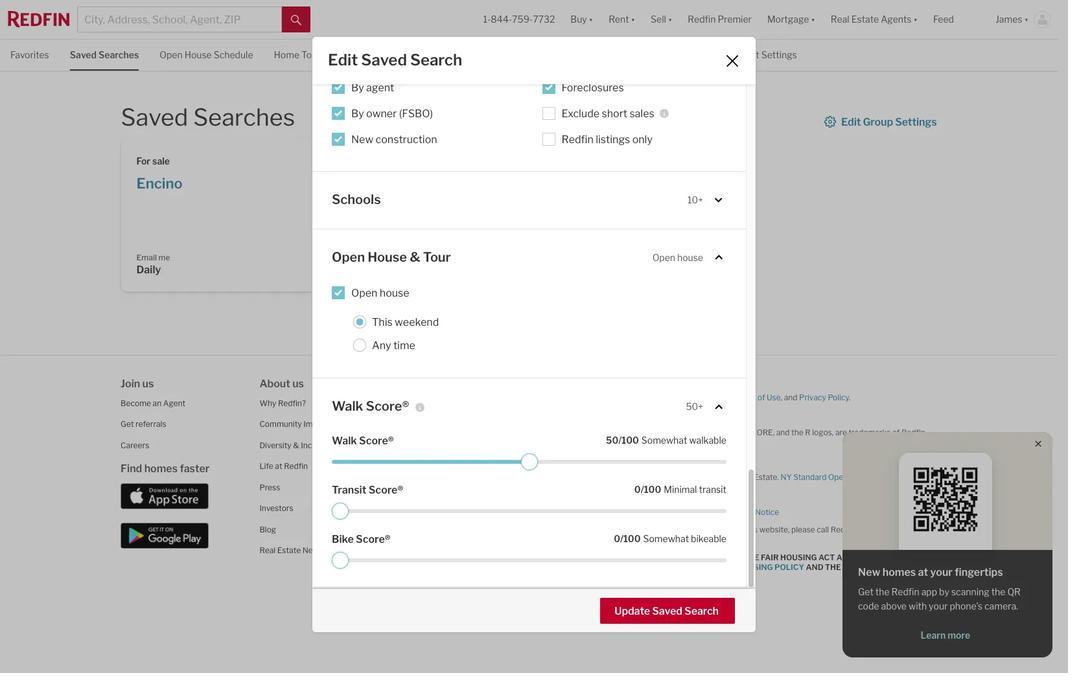 Task type: vqa. For each thing, say whether or not it's contained in the screenshot.
Mortgage within dropdown button
no



Task type: describe. For each thing, give the bounding box(es) containing it.
website,
[[760, 525, 790, 535]]

1 vertical spatial agent
[[163, 398, 186, 408]]

edit saved search dialog
[[313, 0, 756, 633]]

0 horizontal spatial or
[[577, 410, 585, 420]]

edit saved search element
[[328, 50, 709, 69]]

app install qr code image
[[910, 464, 982, 536]]

us for about us
[[293, 378, 304, 390]]

join us
[[121, 378, 154, 390]]

1- for 1-844-759-7732 .
[[564, 535, 570, 544]]

by for by agent
[[351, 82, 364, 94]]

somewhat for bike score®
[[644, 533, 689, 544]]

1 vertical spatial saved searches
[[121, 103, 295, 132]]

california
[[538, 455, 572, 465]]

edit saved search
[[328, 50, 462, 69]]

download the redfin app on the apple app store image
[[121, 484, 209, 510]]

and left the all
[[568, 428, 581, 437]]

0 for bike score®
[[614, 533, 621, 544]]

read
[[655, 563, 677, 573]]

estate for news
[[277, 546, 301, 556]]

minimal
[[664, 484, 697, 495]]

you inside the if you are using a screen reader, or having trouble reading this website, please call redfin customer support for help at
[[544, 525, 558, 535]]

sales
[[630, 108, 655, 120]]

real estate licenses
[[584, 490, 659, 500]]

become an agent
[[121, 398, 186, 408]]

edit group settings button
[[824, 116, 938, 128]]

by agent
[[351, 82, 394, 94]]

redfin listings only
[[562, 134, 653, 146]]

0 horizontal spatial to
[[603, 472, 610, 482]]

7732 for 1-844-759-7732 .
[[606, 535, 625, 544]]

0 vertical spatial home
[[274, 49, 300, 60]]

somewhat for walk score®
[[642, 435, 688, 446]]

business
[[623, 472, 655, 482]]

schools
[[332, 192, 381, 208]]

#01521930
[[591, 455, 634, 465]]

do
[[538, 410, 548, 420]]

/100 for bike score®
[[621, 533, 641, 544]]

redfin for is
[[576, 553, 606, 563]]

press
[[260, 483, 280, 492]]

1 vertical spatial open house
[[351, 287, 410, 300]]

standard
[[794, 472, 827, 482]]

score® for walk
[[359, 435, 394, 447]]

update saved search button
[[600, 598, 735, 624]]

redfin up the transit
[[711, 472, 735, 482]]

dre
[[574, 455, 590, 465]]

housing inside redfin is committed to and abides by the fair housing act and equal opportunity act. read redfin's
[[781, 553, 817, 563]]

trec: info about brokerage services , consumer protection notice
[[538, 507, 780, 517]]

more
[[948, 630, 971, 641]]

a
[[594, 525, 598, 535]]

1 horizontal spatial home
[[439, 505, 461, 515]]

new construction
[[351, 134, 437, 146]]

0 vertical spatial ,
[[781, 393, 783, 402]]

homes for find
[[144, 463, 178, 475]]

community
[[260, 420, 302, 429]]

your inside get the redfin app by scanning the qr code above with your phone's camera.
[[929, 601, 948, 612]]

2 horizontal spatial at
[[919, 567, 929, 579]]

1 vertical spatial new
[[665, 472, 681, 482]]

1 horizontal spatial housing
[[737, 563, 773, 573]]

house for schedule
[[185, 49, 212, 60]]

act.
[[636, 563, 653, 573]]

open house schedule
[[160, 49, 253, 60]]

0 vertical spatial at
[[275, 462, 282, 471]]

your
[[346, 49, 365, 60]]

if you are using a screen reader, or having trouble reading this website, please call redfin customer support for help at
[[538, 525, 936, 544]]

consumer
[[676, 507, 713, 517]]

ny standard operating procedures link
[[781, 472, 909, 482]]

do not sell or share my personal information .
[[538, 410, 698, 420]]

new for new homes at your fingertips
[[859, 567, 881, 579]]

0 horizontal spatial fair
[[717, 563, 735, 573]]

0 vertical spatial about
[[260, 378, 290, 390]]

about us
[[260, 378, 304, 390]]

2 walk score® from the top
[[332, 435, 394, 447]]

walkable
[[690, 435, 727, 446]]

edit for edit group settings
[[842, 116, 861, 128]]

daily
[[136, 264, 161, 276]]

1 vertical spatial &
[[293, 441, 299, 450]]

1 horizontal spatial settings
[[896, 116, 937, 128]]

0 horizontal spatial ,
[[672, 507, 674, 517]]

by owner (fsbo)
[[351, 108, 433, 120]]

update
[[615, 605, 650, 618]]

real estate licenses link
[[584, 490, 659, 500]]

any
[[372, 339, 391, 352]]

redfin inside get the redfin app by scanning the qr code above with your phone's camera.
[[892, 587, 920, 598]]

use
[[767, 393, 781, 402]]

listings
[[596, 134, 630, 146]]

search for update saved search
[[685, 605, 719, 618]]

using
[[573, 525, 592, 535]]

rent.
[[399, 484, 418, 493]]

find for find us
[[399, 378, 420, 390]]

1-844-759-7732
[[483, 14, 555, 25]]

above
[[882, 601, 907, 612]]

fair inside redfin is committed to and abides by the fair housing act and equal opportunity act. read redfin's
[[761, 553, 779, 563]]

0 vertical spatial you
[[673, 393, 686, 402]]

bay
[[399, 505, 412, 515]]

for sale
[[136, 155, 170, 166]]

bike
[[332, 533, 354, 546]]

saved searches link
[[70, 40, 139, 69]]

exclude
[[562, 108, 600, 120]]

and right score,
[[777, 428, 790, 437]]

0 horizontal spatial in
[[554, 594, 560, 603]]

by for by owner (fsbo)
[[351, 108, 364, 120]]

notice
[[615, 573, 644, 582]]

united states
[[414, 575, 463, 585]]

0 horizontal spatial and
[[680, 553, 698, 563]]

score,
[[747, 428, 775, 437]]

score® for transit
[[369, 484, 403, 496]]

operating
[[829, 472, 865, 482]]

customer
[[857, 525, 893, 535]]

redfin premier
[[688, 14, 752, 25]]

prices in local currency
[[529, 594, 613, 603]]

construction
[[376, 134, 437, 146]]

join
[[121, 378, 140, 390]]

foreclosures
[[562, 82, 624, 94]]

new york state fair housing notice
[[576, 563, 932, 582]]

the up camera. on the right bottom of page
[[992, 587, 1006, 598]]

equal housing opportunity image
[[538, 552, 569, 583]]

& inside edit saved search dialog
[[410, 249, 421, 265]]

redfin down diversity & inclusion button
[[284, 462, 308, 471]]

are inside the if you are using a screen reader, or having trouble reading this website, please call redfin customer support for help at
[[559, 525, 571, 535]]

me
[[159, 253, 170, 262]]

are inside "redfin and all redfin variants, title forward, walk score, and the r logos, are trademarks of redfin corporation, registered or pending in the uspto."
[[836, 428, 847, 437]]

uspto.
[[686, 437, 714, 447]]

redfin?
[[278, 398, 306, 408]]

trec:
[[538, 507, 560, 517]]

redfin.
[[606, 375, 632, 385]]

all
[[634, 375, 643, 385]]

1 vertical spatial about
[[577, 507, 600, 517]]

2 vertical spatial by
[[623, 393, 633, 402]]

transit
[[332, 484, 367, 496]]

scanning
[[952, 587, 990, 598]]

local
[[562, 594, 579, 603]]

1 horizontal spatial the
[[825, 563, 842, 573]]

0 vertical spatial open house
[[653, 252, 704, 263]]

0 vertical spatial settings
[[762, 49, 797, 60]]

your agent link
[[346, 40, 393, 69]]

0 vertical spatial saved searches
[[70, 49, 139, 60]]

camera.
[[985, 601, 1019, 612]]

2023:
[[600, 393, 621, 402]]

equal
[[856, 553, 883, 563]]

transit score®
[[332, 484, 403, 496]]

info about brokerage services link
[[561, 507, 672, 517]]

help
[[538, 535, 553, 544]]

learn more link
[[859, 630, 1033, 642]]

forward,
[[679, 428, 720, 437]]

walk
[[722, 428, 745, 437]]

account
[[724, 49, 760, 60]]

0 horizontal spatial house
[[380, 287, 410, 300]]

/100 for walk score®
[[619, 435, 639, 446]]

0 vertical spatial real
[[736, 472, 753, 482]]

community impact button
[[260, 420, 329, 429]]

the inside redfin is committed to and abides by the fair housing act and equal opportunity act. read redfin's
[[744, 553, 760, 563]]

time
[[394, 339, 415, 352]]

searching,
[[634, 393, 671, 402]]

real for licenses
[[584, 490, 600, 500]]

1 horizontal spatial in
[[656, 472, 663, 482]]

results
[[684, 606, 718, 618]]

redfin left is
[[538, 472, 561, 482]]

2 horizontal spatial and
[[837, 553, 854, 563]]

0 horizontal spatial of
[[758, 393, 765, 402]]

1 walk from the top
[[332, 399, 363, 414]]

844- for 1-844-759-7732 .
[[570, 535, 589, 544]]

edit for edit saved search
[[328, 50, 358, 69]]



Task type: locate. For each thing, give the bounding box(es) containing it.
house up this weekend
[[380, 287, 410, 300]]

about up why
[[260, 378, 290, 390]]

to right agree
[[711, 393, 718, 402]]

844- for 1-844-759-7732
[[491, 14, 512, 25]]

1 walk score® from the top
[[332, 399, 409, 414]]

1 vertical spatial edit
[[842, 116, 861, 128]]

1 horizontal spatial 1-844-759-7732 link
[[564, 535, 625, 544]]

us flag image
[[399, 578, 412, 584]]

qr
[[1008, 587, 1021, 598]]

1 horizontal spatial fair
[[761, 553, 779, 563]]

search for edit saved search
[[410, 50, 462, 69]]

0 vertical spatial your
[[931, 567, 953, 579]]

1 horizontal spatial us
[[293, 378, 304, 390]]

1 vertical spatial are
[[559, 525, 571, 535]]

1 vertical spatial of
[[893, 428, 900, 437]]

redfin inside the if you are using a screen reader, or having trouble reading this website, please call redfin customer support for help at
[[831, 525, 855, 535]]

7732 up is on the bottom of the page
[[606, 535, 625, 544]]

redfin right call
[[831, 525, 855, 535]]

2 vertical spatial or
[[653, 525, 660, 535]]

1 horizontal spatial get
[[859, 587, 874, 598]]

1 horizontal spatial are
[[836, 428, 847, 437]]

2 horizontal spatial real
[[736, 472, 753, 482]]

and right policy
[[806, 563, 824, 573]]

7732
[[533, 14, 555, 25], [606, 535, 625, 544]]

1 horizontal spatial to
[[711, 393, 718, 402]]

redfin down 1-844-759-7732 .
[[576, 553, 606, 563]]

search right no
[[685, 605, 719, 618]]

tours
[[302, 49, 325, 60]]

agent right an
[[163, 398, 186, 408]]

the up above in the right bottom of the page
[[876, 587, 890, 598]]

new down owner
[[351, 134, 374, 146]]

(fsbo)
[[399, 108, 433, 120]]

account settings
[[724, 49, 797, 60]]

1 horizontal spatial 1-
[[564, 535, 570, 544]]

/100 down "business"
[[641, 484, 662, 495]]

1 horizontal spatial real
[[584, 490, 600, 500]]

1 vertical spatial settings
[[896, 116, 937, 128]]

do
[[612, 472, 621, 482]]

reserved.
[[667, 375, 701, 385]]

or inside "redfin and all redfin variants, title forward, walk score, and the r logos, are trademarks of redfin corporation, registered or pending in the uspto."
[[624, 437, 631, 447]]

, left privacy
[[781, 393, 783, 402]]

score® up transit score®
[[359, 435, 394, 447]]

prices
[[529, 594, 552, 603]]

download the redfin app from the google play store image
[[121, 523, 209, 549]]

us
[[429, 398, 439, 408]]

edit inside edit saved search dialog
[[328, 50, 358, 69]]

homes for new
[[883, 567, 916, 579]]

1 horizontal spatial agent
[[367, 49, 393, 60]]

house for &
[[368, 249, 407, 265]]

saved inside button
[[652, 605, 683, 618]]

us up us
[[422, 378, 434, 390]]

schedule
[[214, 49, 253, 60]]

2 walk from the top
[[332, 435, 357, 447]]

0 horizontal spatial 1-844-759-7732 link
[[483, 14, 555, 25]]

home left loans
[[439, 505, 461, 515]]

2 horizontal spatial fair
[[914, 563, 932, 573]]

0 horizontal spatial housing
[[576, 573, 613, 582]]

1 vertical spatial you
[[544, 525, 558, 535]]

fair housing policy link
[[717, 563, 805, 573]]

at right help
[[555, 535, 562, 544]]

by
[[940, 587, 950, 598]]

agent right your
[[367, 49, 393, 60]]

0 vertical spatial agent
[[367, 49, 393, 60]]

1- for 1-844-759-7732
[[483, 14, 491, 25]]

committed
[[617, 553, 666, 563]]

7732 up edit saved search element
[[533, 14, 555, 25]]

settings right group
[[896, 116, 937, 128]]

. down agree
[[697, 410, 698, 420]]

open house down 10+
[[653, 252, 704, 263]]

real
[[736, 472, 753, 482], [584, 490, 600, 500], [260, 546, 276, 556]]

agent
[[366, 82, 394, 94]]

get up careers
[[121, 420, 134, 429]]

the left terms
[[720, 393, 732, 402]]

1 vertical spatial at
[[555, 535, 562, 544]]

0 vertical spatial by
[[351, 82, 364, 94]]

redfin down exclude
[[562, 134, 594, 146]]

. right privacy
[[849, 393, 851, 402]]

estate down the do
[[602, 490, 625, 500]]

0 horizontal spatial about
[[260, 378, 290, 390]]

or
[[577, 410, 585, 420], [624, 437, 631, 447], [653, 525, 660, 535]]

open house up this
[[351, 287, 410, 300]]

1 vertical spatial 7732
[[606, 535, 625, 544]]

7732 for 1-844-759-7732
[[533, 14, 555, 25]]

about up using
[[577, 507, 600, 517]]

1 horizontal spatial edit
[[842, 116, 861, 128]]

0 horizontal spatial open house
[[351, 287, 410, 300]]

0 vertical spatial 1-844-759-7732 link
[[483, 14, 555, 25]]

homes up above in the right bottom of the page
[[883, 567, 916, 579]]

1 vertical spatial 759-
[[589, 535, 606, 544]]

new inside edit saved search dialog
[[351, 134, 374, 146]]

faster
[[180, 463, 210, 475]]

1 vertical spatial real
[[584, 490, 600, 500]]

sale
[[152, 155, 170, 166]]

2 horizontal spatial or
[[653, 525, 660, 535]]

redfin premier button
[[680, 0, 760, 39]]

/100 up 'committed'
[[621, 533, 641, 544]]

get up "code"
[[859, 587, 874, 598]]

housing inside new york state fair housing notice
[[576, 573, 613, 582]]

house left schedule
[[185, 49, 212, 60]]

house left tour in the left of the page
[[368, 249, 407, 265]]

copyright: © 2023 redfin. all rights reserved.
[[538, 375, 701, 385]]

of left use
[[758, 393, 765, 402]]

somewhat down information
[[642, 435, 688, 446]]

no results
[[668, 606, 718, 618]]

redfin up above in the right bottom of the page
[[892, 587, 920, 598]]

or right sell
[[577, 410, 585, 420]]

at right life
[[275, 462, 282, 471]]

1 horizontal spatial you
[[673, 393, 686, 402]]

learn more
[[921, 630, 971, 641]]

score® for bike
[[356, 533, 391, 546]]

updated january 2023: by searching, you agree to the terms of use , and privacy policy .
[[538, 393, 851, 402]]

agent inside 'link'
[[367, 49, 393, 60]]

the right by
[[744, 553, 760, 563]]

or inside the if you are using a screen reader, or having trouble reading this website, please call redfin customer support for help at
[[653, 525, 660, 535]]

you right if
[[544, 525, 558, 535]]

None range field
[[332, 454, 727, 470], [332, 503, 727, 520], [332, 552, 727, 569], [332, 454, 727, 470], [332, 503, 727, 520], [332, 552, 727, 569]]

1 vertical spatial in
[[656, 472, 663, 482]]

protection
[[715, 507, 754, 517]]

1 horizontal spatial ,
[[781, 393, 783, 402]]

the left the uspto. at the right of page
[[672, 437, 684, 447]]

0 vertical spatial in
[[664, 437, 671, 447]]

0 horizontal spatial .
[[625, 535, 627, 544]]

edit right tours
[[328, 50, 358, 69]]

and right the act
[[837, 553, 854, 563]]

title
[[656, 428, 678, 437]]

search inside button
[[685, 605, 719, 618]]

real down blog 'button'
[[260, 546, 276, 556]]

0 up is on the bottom of the page
[[614, 533, 621, 544]]

updated
[[538, 393, 569, 402]]

york
[[683, 472, 699, 482]]

1 horizontal spatial and
[[806, 563, 824, 573]]

referrals
[[136, 420, 166, 429]]

short
[[602, 108, 628, 120]]

get inside get the redfin app by scanning the qr code above with your phone's camera.
[[859, 587, 874, 598]]

is
[[563, 472, 569, 482]]

walk up transit
[[332, 435, 357, 447]]

open house & tour
[[332, 249, 451, 265]]

at inside the if you are using a screen reader, or having trouble reading this website, please call redfin customer support for help at
[[555, 535, 562, 544]]

house down 10+
[[678, 252, 704, 263]]

to
[[711, 393, 718, 402], [603, 472, 610, 482]]

new
[[351, 134, 374, 146], [665, 472, 681, 482], [859, 567, 881, 579]]

consumer protection notice link
[[676, 507, 780, 517]]

find down careers
[[121, 463, 142, 475]]

0 vertical spatial homes
[[144, 463, 178, 475]]

tour
[[423, 249, 451, 265]]

redfin inside "redfin and all redfin variants, title forward, walk score, and the r logos, are trademarks of redfin corporation, registered or pending in the uspto."
[[902, 428, 926, 437]]

the left new
[[825, 563, 842, 573]]

0 vertical spatial are
[[836, 428, 847, 437]]

0 horizontal spatial estate
[[277, 546, 301, 556]]

somewhat up to
[[644, 533, 689, 544]]

, up having
[[672, 507, 674, 517]]

redfin left premier
[[688, 14, 716, 25]]

0 /100 minimal transit
[[635, 484, 727, 495]]

equity
[[414, 505, 437, 515]]

1 vertical spatial house
[[380, 287, 410, 300]]

redfin inside button
[[688, 14, 716, 25]]

2 horizontal spatial new
[[859, 567, 881, 579]]

account settings link
[[724, 40, 797, 69]]

1 vertical spatial walk score®
[[332, 435, 394, 447]]

1-844-759-7732 link up is on the bottom of the page
[[564, 535, 625, 544]]

contact us
[[399, 398, 439, 408]]

redfin down not at right bottom
[[538, 428, 566, 437]]

0 horizontal spatial agent
[[163, 398, 186, 408]]

open house schedule link
[[160, 40, 253, 69]]

0 vertical spatial /100
[[619, 435, 639, 446]]

bikeable
[[691, 533, 727, 544]]

1 vertical spatial search
[[685, 605, 719, 618]]

walk score® down find us
[[332, 399, 409, 414]]

0 horizontal spatial are
[[559, 525, 571, 535]]

1 horizontal spatial .
[[697, 410, 698, 420]]

email me daily
[[136, 253, 170, 276]]

1 vertical spatial ,
[[672, 507, 674, 517]]

in right pending
[[664, 437, 671, 447]]

1 us from the left
[[142, 378, 154, 390]]

and right use
[[784, 393, 798, 402]]

0 vertical spatial &
[[410, 249, 421, 265]]

759- for 1-844-759-7732
[[512, 14, 533, 25]]

1 horizontal spatial of
[[893, 428, 900, 437]]

in left the local
[[554, 594, 560, 603]]

0 horizontal spatial 844-
[[491, 14, 512, 25]]

walk score® up transit score®
[[332, 435, 394, 447]]

feed
[[934, 14, 954, 25]]

1- left using
[[564, 535, 570, 544]]

0 vertical spatial or
[[577, 410, 585, 420]]

new up minimal
[[665, 472, 681, 482]]

new for new construction
[[351, 134, 374, 146]]

get for get the redfin app by scanning the qr code above with your phone's camera.
[[859, 587, 874, 598]]

are left using
[[559, 525, 571, 535]]

find up the contact
[[399, 378, 420, 390]]

pending
[[633, 437, 662, 447]]

are right the logos,
[[836, 428, 847, 437]]

find homes faster
[[121, 463, 210, 475]]

redfin for and
[[538, 428, 566, 437]]

opportunity
[[576, 563, 635, 573]]

redfin inside redfin is committed to and abides by the fair housing act and equal opportunity act. read redfin's
[[576, 553, 606, 563]]

844- left a
[[570, 535, 589, 544]]

privacy policy link
[[800, 393, 849, 402]]

2 horizontal spatial in
[[664, 437, 671, 447]]

759- for 1-844-759-7732 .
[[589, 535, 606, 544]]

homes up the download the redfin app on the apple app store image
[[144, 463, 178, 475]]

1 horizontal spatial homes
[[883, 567, 916, 579]]

copyright:
[[538, 375, 575, 385]]

agent
[[367, 49, 393, 60], [163, 398, 186, 408]]

2 us from the left
[[293, 378, 304, 390]]

agree
[[688, 393, 709, 402]]

redfin inside edit saved search dialog
[[562, 134, 594, 146]]

home left tours
[[274, 49, 300, 60]]

1 horizontal spatial search
[[685, 605, 719, 618]]

0 horizontal spatial searches
[[99, 49, 139, 60]]

about
[[260, 378, 290, 390], [577, 507, 600, 517]]

us for join us
[[142, 378, 154, 390]]

the left "r"
[[792, 428, 804, 437]]

and right to
[[680, 553, 698, 563]]

you up information
[[673, 393, 686, 402]]

real estate news button
[[260, 546, 323, 556]]

get referrals
[[121, 420, 166, 429]]

or down services
[[653, 525, 660, 535]]

contact us button
[[399, 398, 439, 408]]

find us
[[399, 378, 434, 390]]

house inside edit saved search dialog
[[368, 249, 407, 265]]

1 vertical spatial to
[[603, 472, 610, 482]]

owner
[[366, 108, 397, 120]]

0 vertical spatial of
[[758, 393, 765, 402]]

0 vertical spatial 759-
[[512, 14, 533, 25]]

house
[[185, 49, 212, 60], [368, 249, 407, 265]]

submit search image
[[291, 15, 302, 25]]

0 vertical spatial find
[[399, 378, 420, 390]]

or right 50
[[624, 437, 631, 447]]

City, Address, School, Agent, ZIP search field
[[77, 6, 282, 32]]

1- up edit saved search element
[[483, 14, 491, 25]]

0 vertical spatial .
[[849, 393, 851, 402]]

0 vertical spatial 844-
[[491, 14, 512, 25]]

impact
[[304, 420, 329, 429]]

us for find us
[[422, 378, 434, 390]]

1 horizontal spatial at
[[555, 535, 562, 544]]

©
[[577, 375, 583, 385]]

please
[[792, 525, 816, 535]]

by left owner
[[351, 108, 364, 120]]

in inside "redfin and all redfin variants, title forward, walk score, and the r logos, are trademarks of redfin corporation, registered or pending in the uspto."
[[664, 437, 671, 447]]

1 vertical spatial somewhat
[[644, 533, 689, 544]]

1 vertical spatial 1-844-759-7732 link
[[564, 535, 625, 544]]

diversity
[[260, 441, 292, 450]]

1 horizontal spatial house
[[678, 252, 704, 263]]

redfin
[[688, 14, 716, 25], [562, 134, 594, 146], [902, 428, 926, 437], [284, 462, 308, 471], [538, 472, 561, 482], [711, 472, 735, 482], [831, 525, 855, 535], [892, 587, 920, 598]]

california dre #01521930
[[538, 455, 634, 465]]

redfin is licensed to do business in new york as redfin real estate. ny standard operating procedures
[[538, 472, 909, 482]]

0 vertical spatial searches
[[99, 49, 139, 60]]

get the redfin app by scanning the qr code above with your phone's camera.
[[859, 587, 1021, 612]]

1 horizontal spatial 844-
[[570, 535, 589, 544]]

/100 for transit score®
[[641, 484, 662, 495]]

sell
[[563, 410, 576, 420]]

& left tour in the left of the page
[[410, 249, 421, 265]]

to left the do
[[603, 472, 610, 482]]

offers
[[414, 49, 441, 60]]

house inside open house schedule link
[[185, 49, 212, 60]]

0 vertical spatial search
[[410, 50, 462, 69]]

0
[[635, 484, 641, 495], [614, 533, 621, 544]]

you
[[673, 393, 686, 402], [544, 525, 558, 535]]

only
[[633, 134, 653, 146]]

corporation,
[[538, 437, 583, 447]]

score® down find us
[[366, 399, 409, 414]]

2 horizontal spatial us
[[422, 378, 434, 390]]

1-844-759-7732 link up edit saved search element
[[483, 14, 555, 25]]

us up redfin?
[[293, 378, 304, 390]]

3 us from the left
[[422, 378, 434, 390]]

real for news
[[260, 546, 276, 556]]

countries
[[399, 555, 447, 567]]

& right diversity
[[293, 441, 299, 450]]

estate.
[[754, 472, 779, 482]]

saved
[[70, 49, 97, 60], [361, 50, 407, 69], [121, 103, 188, 132], [652, 605, 683, 618]]

any time
[[372, 339, 415, 352]]

0 vertical spatial somewhat
[[642, 435, 688, 446]]

estate for licenses
[[602, 490, 625, 500]]

york
[[864, 563, 886, 573]]

1 horizontal spatial house
[[368, 249, 407, 265]]

1 horizontal spatial 0
[[635, 484, 641, 495]]

/100 up #01521930
[[619, 435, 639, 446]]

1 horizontal spatial about
[[577, 507, 600, 517]]

community impact
[[260, 420, 329, 429]]

redfin's
[[679, 563, 715, 573]]

score® right bike on the left of page
[[356, 533, 391, 546]]

of inside "redfin and all redfin variants, title forward, walk score, and the r logos, are trademarks of redfin corporation, registered or pending in the uspto."
[[893, 428, 900, 437]]

redfin down my
[[593, 428, 621, 437]]

search up (fsbo)
[[410, 50, 462, 69]]

0 horizontal spatial settings
[[762, 49, 797, 60]]

fair inside new york state fair housing notice
[[914, 563, 932, 573]]

us right the join
[[142, 378, 154, 390]]

get for get referrals
[[121, 420, 134, 429]]

2 horizontal spatial housing
[[781, 553, 817, 563]]

0 vertical spatial walk
[[332, 399, 363, 414]]

0 horizontal spatial edit
[[328, 50, 358, 69]]

0 vertical spatial house
[[678, 252, 704, 263]]

walk up inclusion
[[332, 399, 363, 414]]

score® up bay
[[369, 484, 403, 496]]

0 for transit score®
[[635, 484, 641, 495]]

reading
[[716, 525, 743, 535]]

0 vertical spatial edit
[[328, 50, 358, 69]]

new down "equal"
[[859, 567, 881, 579]]

1 horizontal spatial searches
[[193, 103, 295, 132]]

searches
[[99, 49, 139, 60], [193, 103, 295, 132]]

2 vertical spatial /100
[[621, 533, 641, 544]]

1 vertical spatial homes
[[883, 567, 916, 579]]

find for find homes faster
[[121, 463, 142, 475]]

by right 2023:
[[623, 393, 633, 402]]

terms
[[734, 393, 756, 402]]

investors
[[260, 504, 293, 514]]

real down "licensed"
[[584, 490, 600, 500]]

1 vertical spatial searches
[[193, 103, 295, 132]]

weekend
[[395, 316, 439, 328]]

1 horizontal spatial open house
[[653, 252, 704, 263]]

0 horizontal spatial the
[[744, 553, 760, 563]]

real left estate.
[[736, 472, 753, 482]]

of right trademarks
[[893, 428, 900, 437]]

by left agent
[[351, 82, 364, 94]]

at up app
[[919, 567, 929, 579]]

edit group settings
[[842, 116, 937, 128]]

844- up edit saved search element
[[491, 14, 512, 25]]



